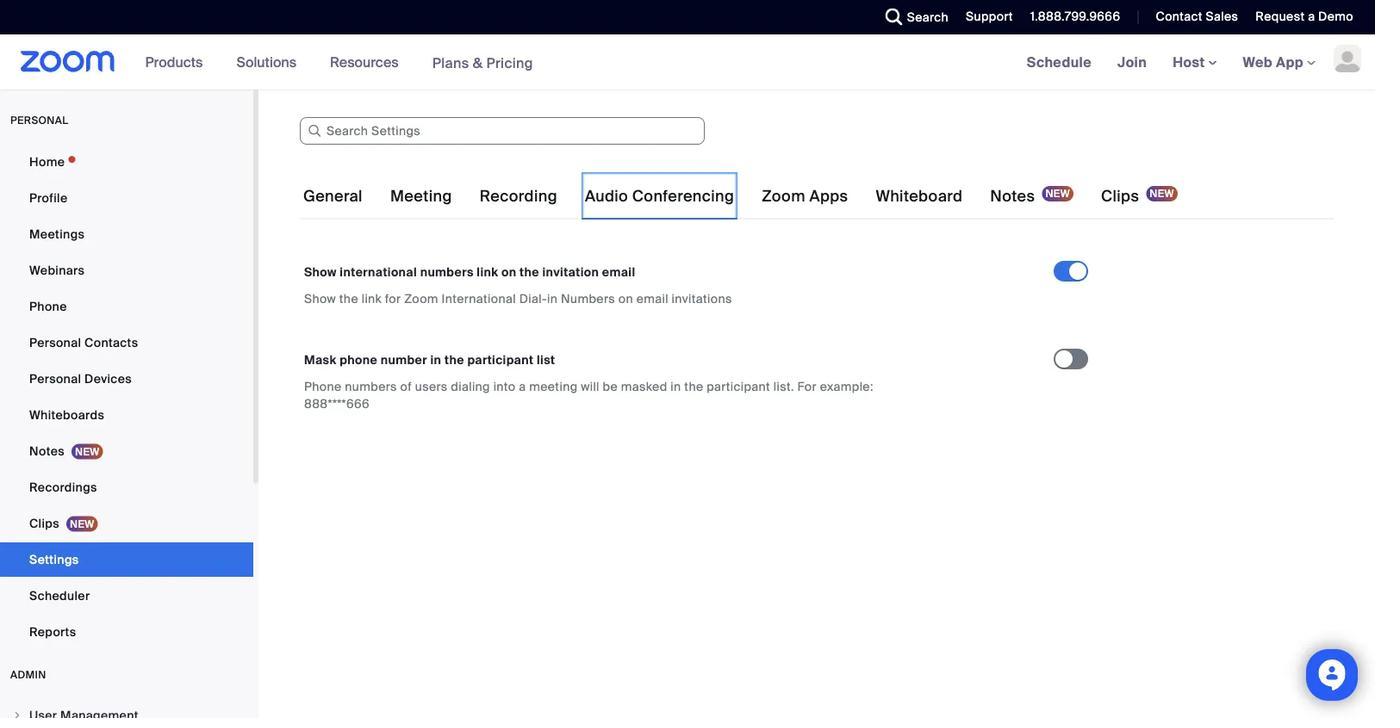 Task type: describe. For each thing, give the bounding box(es) containing it.
0 horizontal spatial link
[[362, 291, 382, 307]]

personal contacts
[[29, 335, 138, 351]]

be
[[603, 379, 618, 395]]

apps
[[810, 187, 848, 206]]

meetings navigation
[[1014, 34, 1375, 91]]

profile link
[[0, 181, 253, 215]]

home
[[29, 154, 65, 170]]

settings link
[[0, 543, 253, 577]]

recording
[[480, 187, 557, 206]]

banner containing products
[[0, 34, 1375, 91]]

scheduler
[[29, 588, 90, 604]]

number
[[381, 352, 427, 368]]

join
[[1118, 53, 1147, 71]]

0 vertical spatial on
[[502, 264, 517, 280]]

0 vertical spatial participant
[[467, 352, 534, 368]]

mask
[[304, 352, 337, 368]]

clips link
[[0, 507, 253, 541]]

clips inside tabs of my account settings page tab list
[[1101, 187, 1140, 206]]

audio conferencing
[[585, 187, 734, 206]]

1 horizontal spatial in
[[547, 291, 558, 307]]

will
[[581, 379, 600, 395]]

schedule
[[1027, 53, 1092, 71]]

webinars link
[[0, 253, 253, 288]]

phone for phone
[[29, 299, 67, 315]]

request
[[1256, 9, 1305, 25]]

devices
[[84, 371, 132, 387]]

web app
[[1243, 53, 1304, 71]]

web
[[1243, 53, 1273, 71]]

admin
[[10, 669, 46, 682]]

personal
[[10, 114, 68, 127]]

product information navigation
[[132, 34, 546, 91]]

mask phone number in the participant list
[[304, 352, 555, 368]]

personal menu menu
[[0, 145, 253, 651]]

0 horizontal spatial in
[[430, 352, 442, 368]]

show international numbers link on the invitation email
[[304, 264, 636, 280]]

phone link
[[0, 290, 253, 324]]

profile
[[29, 190, 68, 206]]

whiteboards
[[29, 407, 104, 423]]

show for show the link for zoom international dial-in numbers on email invitations
[[304, 291, 336, 307]]

the inside the phone numbers of users dialing into a meeting will be masked in the participant list. for example: 888****666
[[684, 379, 704, 395]]

the up dialing
[[445, 352, 464, 368]]

reports link
[[0, 615, 253, 650]]

in inside the phone numbers of users dialing into a meeting will be masked in the participant list. for example: 888****666
[[671, 379, 681, 395]]

personal devices
[[29, 371, 132, 387]]

recordings link
[[0, 471, 253, 505]]

international
[[442, 291, 516, 307]]

pricing
[[486, 54, 533, 72]]

demo
[[1319, 9, 1354, 25]]

scheduler link
[[0, 579, 253, 614]]

zoom inside tabs of my account settings page tab list
[[762, 187, 806, 206]]

personal for personal devices
[[29, 371, 81, 387]]

example:
[[820, 379, 874, 395]]

phone for phone numbers of users dialing into a meeting will be masked in the participant list. for example: 888****666
[[304, 379, 342, 395]]

conferencing
[[632, 187, 734, 206]]

home link
[[0, 145, 253, 179]]

list.
[[774, 379, 794, 395]]

meetings link
[[0, 217, 253, 252]]

show for show international numbers link on the invitation email
[[304, 264, 337, 280]]

resources
[[330, 53, 399, 71]]

zoom logo image
[[21, 51, 115, 72]]

&
[[473, 54, 483, 72]]

settings
[[29, 552, 79, 568]]

invitation
[[542, 264, 599, 280]]

international
[[340, 264, 417, 280]]

contact sales
[[1156, 9, 1239, 25]]

Search Settings text field
[[300, 117, 705, 145]]

1 horizontal spatial a
[[1308, 9, 1315, 25]]

clips inside personal menu menu
[[29, 516, 59, 532]]

products
[[145, 53, 203, 71]]

join link
[[1105, 34, 1160, 90]]

into
[[493, 379, 516, 395]]

meetings
[[29, 226, 85, 242]]

sales
[[1206, 9, 1239, 25]]

app
[[1276, 53, 1304, 71]]

whiteboards link
[[0, 398, 253, 433]]

phone numbers of users dialing into a meeting will be masked in the participant list. for example: 888****666
[[304, 379, 874, 412]]

notes inside tabs of my account settings page tab list
[[990, 187, 1035, 206]]

0 vertical spatial numbers
[[420, 264, 474, 280]]

whiteboard
[[876, 187, 963, 206]]

888****666
[[304, 396, 370, 412]]

reports
[[29, 624, 76, 640]]

solutions button
[[236, 34, 304, 90]]

plans
[[432, 54, 469, 72]]

0 horizontal spatial email
[[602, 264, 636, 280]]

1 horizontal spatial email
[[637, 291, 669, 307]]



Task type: vqa. For each thing, say whether or not it's contained in the screenshot.
'a'
yes



Task type: locate. For each thing, give the bounding box(es) containing it.
personal contacts link
[[0, 326, 253, 360]]

0 horizontal spatial numbers
[[345, 379, 397, 395]]

link left the for
[[362, 291, 382, 307]]

1 horizontal spatial zoom
[[762, 187, 806, 206]]

personal up whiteboards
[[29, 371, 81, 387]]

in right "masked"
[[671, 379, 681, 395]]

webinars
[[29, 262, 85, 278]]

tabs of my account settings page tab list
[[300, 172, 1181, 221]]

2 vertical spatial in
[[671, 379, 681, 395]]

profile picture image
[[1334, 45, 1362, 72]]

zoom right the for
[[404, 291, 439, 307]]

1 vertical spatial link
[[362, 291, 382, 307]]

0 horizontal spatial on
[[502, 264, 517, 280]]

1.888.799.9666 button
[[1018, 0, 1125, 34], [1030, 9, 1121, 25]]

0 vertical spatial phone
[[29, 299, 67, 315]]

a right into
[[519, 379, 526, 395]]

meeting
[[390, 187, 452, 206]]

0 horizontal spatial participant
[[467, 352, 534, 368]]

dial-
[[519, 291, 547, 307]]

of
[[400, 379, 412, 395]]

banner
[[0, 34, 1375, 91]]

support
[[966, 9, 1013, 25]]

contact sales link
[[1143, 0, 1243, 34], [1156, 9, 1239, 25]]

personal devices link
[[0, 362, 253, 396]]

in up the users
[[430, 352, 442, 368]]

phone inside the phone numbers of users dialing into a meeting will be masked in the participant list. for example: 888****666
[[304, 379, 342, 395]]

2 personal from the top
[[29, 371, 81, 387]]

request a demo
[[1256, 9, 1354, 25]]

1 horizontal spatial notes
[[990, 187, 1035, 206]]

1 horizontal spatial link
[[477, 264, 498, 280]]

notes
[[990, 187, 1035, 206], [29, 443, 65, 459]]

notes link
[[0, 434, 253, 469]]

1.888.799.9666
[[1030, 9, 1121, 25]]

1 horizontal spatial on
[[618, 291, 633, 307]]

0 vertical spatial show
[[304, 264, 337, 280]]

zoom apps
[[762, 187, 848, 206]]

phone down webinars
[[29, 299, 67, 315]]

0 horizontal spatial zoom
[[404, 291, 439, 307]]

show the link for zoom international dial-in numbers on email invitations
[[304, 291, 732, 307]]

right image
[[12, 711, 22, 719]]

numbers inside the phone numbers of users dialing into a meeting will be masked in the participant list. for example: 888****666
[[345, 379, 397, 395]]

zoom left 'apps'
[[762, 187, 806, 206]]

a inside the phone numbers of users dialing into a meeting will be masked in the participant list. for example: 888****666
[[519, 379, 526, 395]]

0 vertical spatial zoom
[[762, 187, 806, 206]]

host
[[1173, 53, 1209, 71]]

0 horizontal spatial notes
[[29, 443, 65, 459]]

1 vertical spatial a
[[519, 379, 526, 395]]

show left the international
[[304, 264, 337, 280]]

menu item
[[0, 700, 253, 719]]

participant inside the phone numbers of users dialing into a meeting will be masked in the participant list. for example: 888****666
[[707, 379, 770, 395]]

general
[[303, 187, 363, 206]]

2 show from the top
[[304, 291, 336, 307]]

numbers
[[561, 291, 615, 307]]

0 horizontal spatial clips
[[29, 516, 59, 532]]

1 vertical spatial in
[[430, 352, 442, 368]]

recordings
[[29, 480, 97, 496]]

0 vertical spatial personal
[[29, 335, 81, 351]]

1 personal from the top
[[29, 335, 81, 351]]

numbers down phone
[[345, 379, 397, 395]]

solutions
[[236, 53, 297, 71]]

1 vertical spatial participant
[[707, 379, 770, 395]]

for
[[385, 291, 401, 307]]

in
[[547, 291, 558, 307], [430, 352, 442, 368], [671, 379, 681, 395]]

1 vertical spatial show
[[304, 291, 336, 307]]

in down invitation
[[547, 291, 558, 307]]

list
[[537, 352, 555, 368]]

invitations
[[672, 291, 732, 307]]

0 vertical spatial clips
[[1101, 187, 1140, 206]]

show up mask
[[304, 291, 336, 307]]

host button
[[1173, 53, 1217, 71]]

zoom
[[762, 187, 806, 206], [404, 291, 439, 307]]

link up international
[[477, 264, 498, 280]]

link
[[477, 264, 498, 280], [362, 291, 382, 307]]

a left demo at the right of page
[[1308, 9, 1315, 25]]

personal for personal contacts
[[29, 335, 81, 351]]

email left invitations
[[637, 291, 669, 307]]

1 vertical spatial numbers
[[345, 379, 397, 395]]

users
[[415, 379, 448, 395]]

resources button
[[330, 34, 406, 90]]

show
[[304, 264, 337, 280], [304, 291, 336, 307]]

the right "masked"
[[684, 379, 704, 395]]

0 vertical spatial a
[[1308, 9, 1315, 25]]

0 vertical spatial email
[[602, 264, 636, 280]]

meeting
[[529, 379, 578, 395]]

notes inside personal menu menu
[[29, 443, 65, 459]]

numbers
[[420, 264, 474, 280], [345, 379, 397, 395]]

participant left list.
[[707, 379, 770, 395]]

search
[[907, 9, 949, 25]]

clips
[[1101, 187, 1140, 206], [29, 516, 59, 532]]

on
[[502, 264, 517, 280], [618, 291, 633, 307]]

email up numbers
[[602, 264, 636, 280]]

1 show from the top
[[304, 264, 337, 280]]

1 horizontal spatial numbers
[[420, 264, 474, 280]]

request a demo link
[[1243, 0, 1375, 34], [1256, 9, 1354, 25]]

phone up 888****666
[[304, 379, 342, 395]]

personal inside 'link'
[[29, 335, 81, 351]]

schedule link
[[1014, 34, 1105, 90]]

participant
[[467, 352, 534, 368], [707, 379, 770, 395]]

on up show the link for zoom international dial-in numbers on email invitations
[[502, 264, 517, 280]]

1 vertical spatial on
[[618, 291, 633, 307]]

0 horizontal spatial phone
[[29, 299, 67, 315]]

a
[[1308, 9, 1315, 25], [519, 379, 526, 395]]

0 vertical spatial in
[[547, 291, 558, 307]]

1 vertical spatial notes
[[29, 443, 65, 459]]

plans & pricing link
[[432, 54, 533, 72], [432, 54, 533, 72]]

1 vertical spatial clips
[[29, 516, 59, 532]]

phone inside personal menu menu
[[29, 299, 67, 315]]

phone
[[29, 299, 67, 315], [304, 379, 342, 395]]

on right numbers
[[618, 291, 633, 307]]

personal up personal devices
[[29, 335, 81, 351]]

contact
[[1156, 9, 1203, 25]]

phone
[[340, 352, 378, 368]]

masked
[[621, 379, 668, 395]]

1 horizontal spatial clips
[[1101, 187, 1140, 206]]

web app button
[[1243, 53, 1316, 71]]

0 vertical spatial notes
[[990, 187, 1035, 206]]

for
[[798, 379, 817, 395]]

0 vertical spatial link
[[477, 264, 498, 280]]

personal
[[29, 335, 81, 351], [29, 371, 81, 387]]

0 horizontal spatial a
[[519, 379, 526, 395]]

email
[[602, 264, 636, 280], [637, 291, 669, 307]]

1 vertical spatial zoom
[[404, 291, 439, 307]]

1 vertical spatial phone
[[304, 379, 342, 395]]

dialing
[[451, 379, 490, 395]]

1 horizontal spatial participant
[[707, 379, 770, 395]]

products button
[[145, 34, 211, 90]]

the down the international
[[339, 291, 358, 307]]

the up dial-
[[520, 264, 539, 280]]

1 horizontal spatial phone
[[304, 379, 342, 395]]

contacts
[[84, 335, 138, 351]]

1 vertical spatial personal
[[29, 371, 81, 387]]

plans & pricing
[[432, 54, 533, 72]]

numbers up international
[[420, 264, 474, 280]]

1 vertical spatial email
[[637, 291, 669, 307]]

search button
[[873, 0, 953, 34]]

2 horizontal spatial in
[[671, 379, 681, 395]]

audio
[[585, 187, 628, 206]]

participant up into
[[467, 352, 534, 368]]



